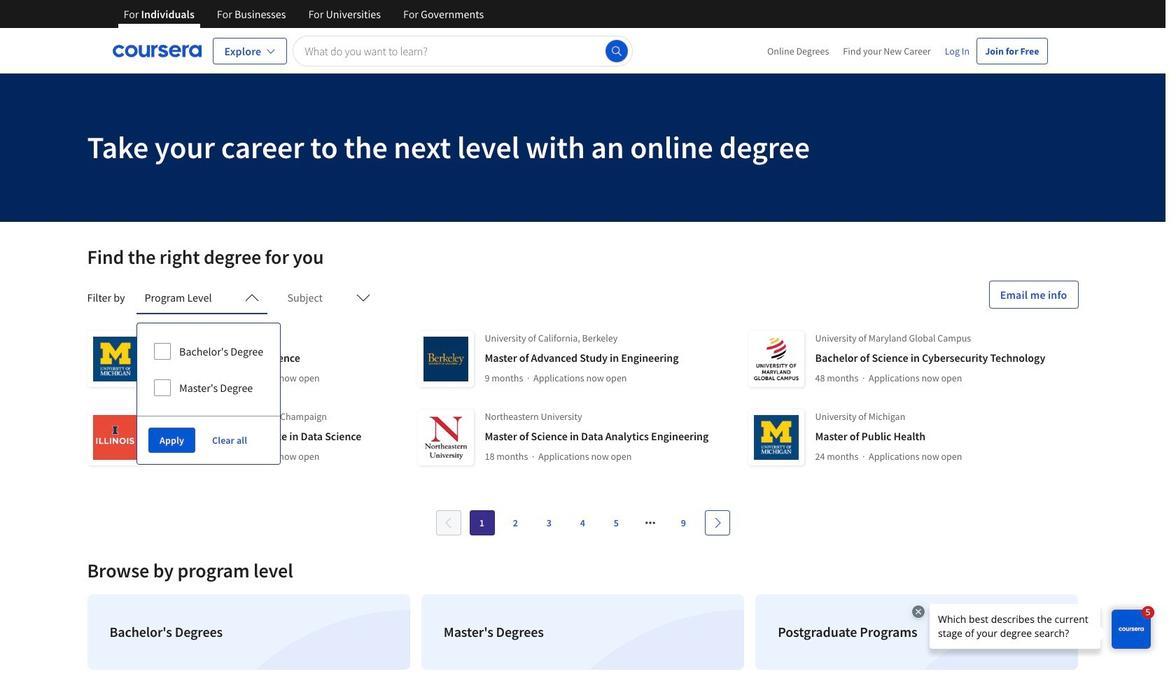 Task type: locate. For each thing, give the bounding box(es) containing it.
list
[[82, 589, 1085, 674]]

None search field
[[293, 35, 633, 66]]

university of michigan image
[[87, 331, 143, 387], [748, 410, 804, 466]]

0 horizontal spatial university of michigan image
[[87, 331, 143, 387]]

university of california, berkeley image
[[418, 331, 474, 387]]

1 horizontal spatial university of michigan image
[[748, 410, 804, 466]]

actions toolbar
[[137, 416, 280, 464]]

1 vertical spatial university of michigan image
[[748, 410, 804, 466]]



Task type: describe. For each thing, give the bounding box(es) containing it.
options list list box
[[137, 324, 280, 416]]

university of maryland global campus image
[[748, 331, 804, 387]]

banner navigation
[[112, 0, 495, 39]]

northeastern university image
[[418, 410, 474, 466]]

go to next page image
[[712, 518, 723, 529]]

coursera image
[[112, 40, 201, 62]]

0 vertical spatial university of michigan image
[[87, 331, 143, 387]]

university of illinois at urbana-champaign image
[[87, 410, 143, 466]]



Task type: vqa. For each thing, say whether or not it's contained in the screenshot.
microlearning
no



